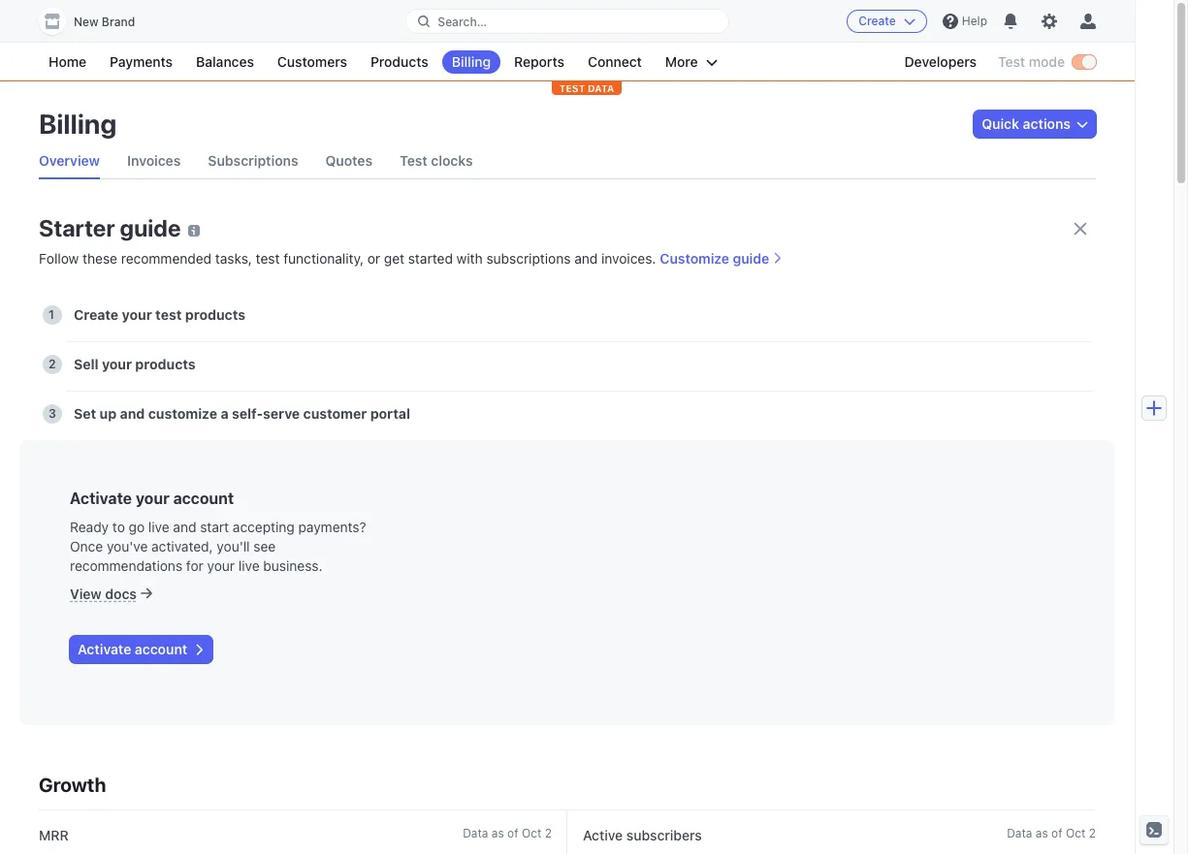 Task type: describe. For each thing, give the bounding box(es) containing it.
activated,
[[151, 538, 213, 555]]

sell your products
[[74, 356, 196, 373]]

as for mrr
[[492, 827, 504, 841]]

get
[[384, 250, 405, 267]]

customer
[[303, 406, 367, 422]]

quotes
[[326, 152, 373, 169]]

reports link
[[505, 50, 574, 74]]

billing link
[[442, 50, 501, 74]]

1 vertical spatial live
[[239, 558, 260, 574]]

mrr
[[39, 828, 69, 844]]

0 horizontal spatial and
[[120, 406, 145, 422]]

recommendations
[[70, 558, 183, 574]]

Search… text field
[[407, 9, 728, 33]]

these
[[83, 250, 117, 267]]

of for mrr
[[508, 827, 519, 841]]

set
[[74, 406, 96, 422]]

data
[[588, 82, 614, 94]]

see
[[254, 538, 276, 555]]

tasks,
[[215, 250, 252, 267]]

home link
[[39, 50, 96, 74]]

to
[[112, 519, 125, 536]]

business.
[[263, 558, 323, 574]]

2 for active subscribers
[[1089, 827, 1096, 841]]

help
[[962, 14, 988, 28]]

self-
[[232, 406, 263, 422]]

brand
[[102, 15, 135, 29]]

connect link
[[578, 50, 652, 74]]

starter
[[39, 214, 115, 242]]

customize
[[148, 406, 217, 422]]

0 vertical spatial live
[[148, 519, 169, 536]]

1 vertical spatial products
[[135, 356, 196, 373]]

test clocks
[[400, 152, 473, 169]]

docs
[[105, 586, 137, 602]]

you'll
[[217, 538, 250, 555]]

set up and customize a self-serve customer portal
[[74, 406, 410, 422]]

new
[[74, 15, 99, 29]]

follow these recommended tasks, test functionality, or get started with subscriptions and invoices.
[[39, 250, 656, 267]]

0 vertical spatial test
[[256, 250, 280, 267]]

test data
[[559, 82, 614, 94]]

balances link
[[186, 50, 264, 74]]

up
[[100, 406, 117, 422]]

or
[[367, 250, 380, 267]]

your for create
[[122, 307, 152, 323]]

activate your account
[[70, 490, 234, 507]]

test for test clocks
[[400, 152, 428, 169]]

test clocks link
[[400, 144, 473, 179]]

starter guide
[[39, 214, 181, 242]]

follow
[[39, 250, 79, 267]]

more button
[[656, 50, 727, 74]]

start
[[200, 519, 229, 536]]

growth
[[39, 774, 106, 797]]

sell
[[74, 356, 99, 373]]

overview
[[39, 152, 100, 169]]

data for active subscribers
[[1007, 827, 1033, 841]]

tab list containing overview
[[39, 144, 1096, 179]]

accepting
[[233, 519, 295, 536]]

guide for customize guide
[[733, 250, 770, 267]]

more
[[665, 53, 698, 70]]

active subscribers
[[583, 828, 702, 844]]

0 vertical spatial account
[[173, 490, 234, 507]]

reports
[[514, 53, 565, 70]]

activate account link
[[70, 637, 213, 664]]

data as of oct 2 for active subscribers
[[1007, 827, 1096, 841]]

as for active subscribers
[[1036, 827, 1049, 841]]

your inside ready to go live and start accepting payments? once you've activated, you'll see recommendations for your live business.
[[207, 558, 235, 574]]

clocks
[[431, 152, 473, 169]]

oct for mrr
[[522, 827, 542, 841]]

create for create
[[859, 14, 896, 28]]

payments link
[[100, 50, 182, 74]]

1 vertical spatial billing
[[39, 108, 117, 140]]

customers
[[277, 53, 347, 70]]

with
[[457, 250, 483, 267]]

a
[[221, 406, 229, 422]]

once
[[70, 538, 103, 555]]

help button
[[935, 6, 995, 37]]

invoices.
[[602, 250, 656, 267]]

active
[[583, 828, 623, 844]]

you've
[[107, 538, 148, 555]]

test for test mode
[[998, 53, 1026, 70]]

functionality,
[[283, 250, 364, 267]]

quick actions
[[982, 115, 1071, 132]]

quick
[[982, 115, 1020, 132]]

data as of oct 2 for mrr
[[463, 827, 552, 841]]

invoices
[[127, 152, 181, 169]]

subscriptions
[[208, 152, 298, 169]]

new brand
[[74, 15, 135, 29]]

products link
[[361, 50, 438, 74]]

customize
[[660, 250, 730, 267]]

test mode
[[998, 53, 1065, 70]]

invoices link
[[127, 144, 181, 179]]

2 for mrr
[[545, 827, 552, 841]]

customers link
[[268, 50, 357, 74]]



Task type: vqa. For each thing, say whether or not it's contained in the screenshot.
DIGITAL to the left
no



Task type: locate. For each thing, give the bounding box(es) containing it.
and left invoices.
[[575, 250, 598, 267]]

0 horizontal spatial data as of oct 2
[[463, 827, 552, 841]]

products
[[371, 53, 429, 70]]

create inside button
[[859, 14, 896, 28]]

oct for active subscribers
[[1066, 827, 1086, 841]]

ready to go live and start accepting payments? once you've activated, you'll see recommendations for your live business.
[[70, 519, 366, 574]]

your up go
[[136, 490, 170, 507]]

0 vertical spatial test
[[998, 53, 1026, 70]]

create
[[859, 14, 896, 28], [74, 307, 119, 323]]

guide
[[120, 214, 181, 242], [733, 250, 770, 267]]

your for activate
[[136, 490, 170, 507]]

subscribers
[[627, 828, 702, 844]]

view docs
[[70, 586, 137, 602]]

1 horizontal spatial billing
[[452, 53, 491, 70]]

portal
[[370, 406, 410, 422]]

products down tasks,
[[185, 307, 246, 323]]

for
[[186, 558, 204, 574]]

0 vertical spatial billing
[[452, 53, 491, 70]]

payments?
[[298, 519, 366, 536]]

and right up
[[120, 406, 145, 422]]

1 vertical spatial guide
[[733, 250, 770, 267]]

create your test products
[[74, 307, 246, 323]]

test left mode at the right of the page
[[998, 53, 1026, 70]]

your right the sell
[[102, 356, 132, 373]]

0 horizontal spatial of
[[508, 827, 519, 841]]

activate
[[70, 490, 132, 507], [78, 642, 131, 658]]

connect
[[588, 53, 642, 70]]

1 horizontal spatial live
[[239, 558, 260, 574]]

0 horizontal spatial guide
[[120, 214, 181, 242]]

and
[[575, 250, 598, 267], [120, 406, 145, 422], [173, 519, 196, 536]]

Search… search field
[[407, 9, 728, 33]]

live
[[148, 519, 169, 536], [239, 558, 260, 574]]

create for create your test products
[[74, 307, 119, 323]]

started
[[408, 250, 453, 267]]

create right "1"
[[74, 307, 119, 323]]

1 vertical spatial account
[[135, 642, 187, 658]]

0 vertical spatial and
[[575, 250, 598, 267]]

1 oct from the left
[[522, 827, 542, 841]]

test right tasks,
[[256, 250, 280, 267]]

2 oct from the left
[[1066, 827, 1086, 841]]

data for mrr
[[463, 827, 488, 841]]

activate account
[[78, 642, 187, 658]]

view
[[70, 586, 102, 602]]

1 horizontal spatial oct
[[1066, 827, 1086, 841]]

1 as from the left
[[492, 827, 504, 841]]

live right go
[[148, 519, 169, 536]]

2 data from the left
[[1007, 827, 1033, 841]]

customize guide
[[660, 250, 770, 267]]

2 horizontal spatial and
[[575, 250, 598, 267]]

test
[[256, 250, 280, 267], [155, 307, 182, 323]]

0 vertical spatial create
[[859, 14, 896, 28]]

billing down search…
[[452, 53, 491, 70]]

activate for activate account
[[78, 642, 131, 658]]

serve
[[263, 406, 300, 422]]

1 vertical spatial create
[[74, 307, 119, 323]]

1 horizontal spatial guide
[[733, 250, 770, 267]]

overview link
[[39, 144, 100, 179]]

1 data as of oct 2 from the left
[[463, 827, 552, 841]]

live down "see"
[[239, 558, 260, 574]]

1 vertical spatial test
[[155, 307, 182, 323]]

tab list
[[39, 144, 1096, 179]]

activate for activate your account
[[70, 490, 132, 507]]

home
[[49, 53, 86, 70]]

developers
[[905, 53, 977, 70]]

2 of from the left
[[1052, 827, 1063, 841]]

and up activated,
[[173, 519, 196, 536]]

actions
[[1023, 115, 1071, 132]]

data as of oct 2
[[463, 827, 552, 841], [1007, 827, 1096, 841]]

balances
[[196, 53, 254, 70]]

0 vertical spatial guide
[[120, 214, 181, 242]]

2 data as of oct 2 from the left
[[1007, 827, 1096, 841]]

1
[[49, 308, 54, 322]]

account down docs
[[135, 642, 187, 658]]

data
[[463, 827, 488, 841], [1007, 827, 1033, 841]]

go
[[129, 519, 145, 536]]

1 horizontal spatial as
[[1036, 827, 1049, 841]]

your down you'll
[[207, 558, 235, 574]]

subscriptions
[[487, 250, 571, 267]]

create up developers link
[[859, 14, 896, 28]]

activate inside activate account link
[[78, 642, 131, 658]]

1 horizontal spatial test
[[256, 250, 280, 267]]

oct
[[522, 827, 542, 841], [1066, 827, 1086, 841]]

1 vertical spatial test
[[400, 152, 428, 169]]

1 horizontal spatial test
[[998, 53, 1026, 70]]

1 of from the left
[[508, 827, 519, 841]]

your
[[122, 307, 152, 323], [102, 356, 132, 373], [136, 490, 170, 507], [207, 558, 235, 574]]

test
[[559, 82, 585, 94]]

1 horizontal spatial of
[[1052, 827, 1063, 841]]

test down recommended
[[155, 307, 182, 323]]

your up sell your products
[[122, 307, 152, 323]]

0 horizontal spatial billing
[[39, 108, 117, 140]]

test
[[998, 53, 1026, 70], [400, 152, 428, 169]]

test left clocks
[[400, 152, 428, 169]]

0 horizontal spatial oct
[[522, 827, 542, 841]]

0 horizontal spatial data
[[463, 827, 488, 841]]

as
[[492, 827, 504, 841], [1036, 827, 1049, 841]]

mode
[[1029, 53, 1065, 70]]

products down create your test products
[[135, 356, 196, 373]]

0 horizontal spatial test
[[155, 307, 182, 323]]

1 horizontal spatial data
[[1007, 827, 1033, 841]]

search…
[[438, 14, 487, 29]]

of
[[508, 827, 519, 841], [1052, 827, 1063, 841]]

guide right customize in the right top of the page
[[733, 250, 770, 267]]

of for active subscribers
[[1052, 827, 1063, 841]]

1 horizontal spatial data as of oct 2
[[1007, 827, 1096, 841]]

activate down view docs
[[78, 642, 131, 658]]

products
[[185, 307, 246, 323], [135, 356, 196, 373]]

activate up ready
[[70, 490, 132, 507]]

0 horizontal spatial create
[[74, 307, 119, 323]]

quick actions button
[[974, 111, 1096, 138]]

2 as from the left
[[1036, 827, 1049, 841]]

0 horizontal spatial as
[[492, 827, 504, 841]]

0 vertical spatial activate
[[70, 490, 132, 507]]

account up start
[[173, 490, 234, 507]]

2 horizontal spatial 2
[[1089, 827, 1096, 841]]

new brand button
[[39, 8, 154, 35]]

1 data from the left
[[463, 827, 488, 841]]

1 horizontal spatial and
[[173, 519, 196, 536]]

billing up "overview" at the top of the page
[[39, 108, 117, 140]]

your for sell
[[102, 356, 132, 373]]

0 horizontal spatial test
[[400, 152, 428, 169]]

customize guide link
[[660, 250, 783, 267]]

0 horizontal spatial 2
[[49, 357, 56, 372]]

1 horizontal spatial create
[[859, 14, 896, 28]]

1 horizontal spatial 2
[[545, 827, 552, 841]]

1 vertical spatial and
[[120, 406, 145, 422]]

guide for starter guide
[[120, 214, 181, 242]]

3
[[49, 407, 56, 421]]

subscriptions link
[[208, 144, 298, 179]]

guide up recommended
[[120, 214, 181, 242]]

ready
[[70, 519, 109, 536]]

recommended
[[121, 250, 212, 267]]

payments
[[110, 53, 173, 70]]

1 vertical spatial activate
[[78, 642, 131, 658]]

0 vertical spatial products
[[185, 307, 246, 323]]

2 vertical spatial and
[[173, 519, 196, 536]]

and inside ready to go live and start accepting payments? once you've activated, you'll see recommendations for your live business.
[[173, 519, 196, 536]]

create button
[[847, 10, 927, 33]]

developers link
[[895, 50, 987, 74]]

quotes link
[[326, 144, 373, 179]]

0 horizontal spatial live
[[148, 519, 169, 536]]

view docs link
[[70, 586, 152, 602]]



